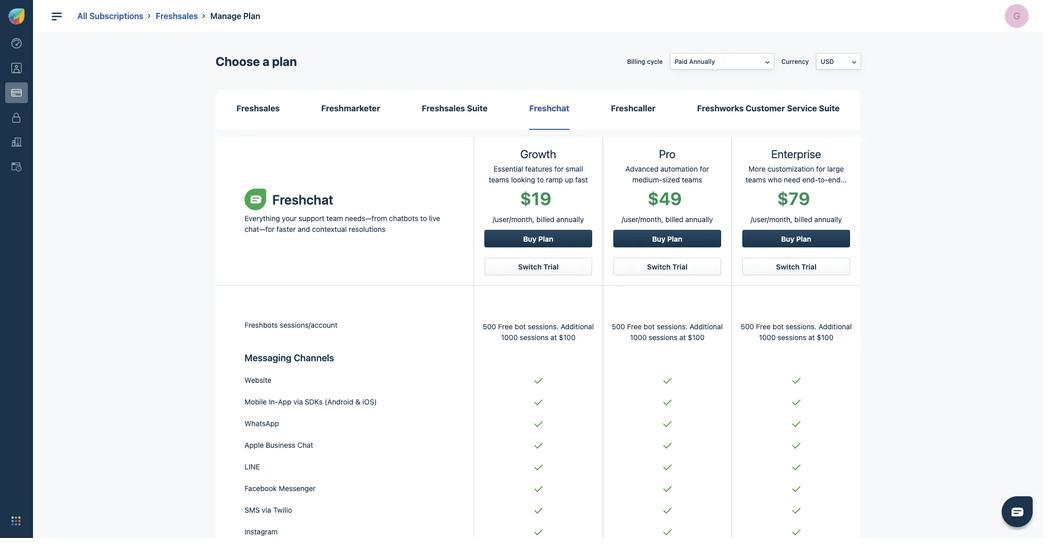 Task type: vqa. For each thing, say whether or not it's contained in the screenshot.
Trial
yes



Task type: describe. For each thing, give the bounding box(es) containing it.
freshcaller
[[611, 104, 656, 113]]

subscriptions
[[89, 11, 143, 21]]

1 free from the left
[[498, 323, 513, 331]]

fast
[[575, 176, 588, 184]]

editor.
[[499, 250, 517, 258]]

freshworks switcher image
[[11, 517, 21, 526]]

discounts;
[[429, 258, 460, 265]]

cycle
[[647, 58, 663, 65]]

buy plan for $79
[[781, 235, 811, 244]]

customization
[[768, 165, 814, 174]]

to-
[[818, 176, 828, 184]]

resolutions
[[349, 225, 385, 234]]

contacts.
[[362, 265, 389, 273]]

for for add
[[389, 186, 401, 197]]

buy plan for $49
[[652, 235, 682, 244]]

website
[[245, 376, 271, 385]]

0 horizontal spatial enterprise
[[326, 128, 366, 138]]

3 500 from the left
[[741, 323, 754, 331]]

line
[[245, 463, 260, 472]]

messaging channels
[[245, 353, 334, 364]]

trial for $49
[[672, 263, 688, 272]]

facebook messenger
[[245, 485, 316, 493]]

channels
[[294, 353, 334, 364]]

plan for $19
[[538, 235, 553, 244]]

who
[[768, 176, 782, 184]]

everything
[[245, 214, 280, 223]]

buy plan button for $49
[[613, 230, 721, 248]]

chat
[[297, 441, 313, 450]]

freshdesk_messaging_cloud image
[[245, 189, 266, 210]]

quotes
[[332, 265, 352, 273]]

security image
[[11, 113, 22, 123]]

3 bot from the left
[[773, 323, 784, 331]]

organization image
[[11, 137, 22, 148]]

1 horizontal spatial via
[[293, 398, 303, 407]]

2 sessions from the left
[[649, 333, 677, 342]]

accurate
[[477, 258, 503, 265]]

$19
[[520, 188, 551, 209]]

to inside helps you build company-branded documents like quotes, proposals, msas and ndas using a rich built-in template editor. manage your catalog pricing and discounts; send accurate quotes to contacts.
[[354, 265, 360, 273]]

2 at from the left
[[679, 333, 686, 342]]

annually for $49
[[685, 215, 713, 224]]

annually
[[689, 58, 715, 65]]

1 500 free bot sessions. additional 1000 sessions at $100 from the left
[[483, 323, 594, 342]]

/user/month, for $79
[[751, 215, 792, 224]]

/user/month, billed annually for $49
[[622, 215, 713, 224]]

configure price quote (cpq)
[[332, 227, 445, 236]]

built-
[[449, 250, 464, 258]]

service
[[787, 104, 817, 113]]

neo admin center image
[[11, 38, 22, 49]]

plan
[[272, 54, 297, 69]]

freshmarketer
[[321, 104, 380, 113]]

teams inside pro advanced automation for medium-sized teams $49
[[682, 176, 702, 184]]

more
[[749, 165, 766, 174]]

add
[[306, 186, 324, 197]]

billed for $19
[[536, 215, 554, 224]]

to inside everything your support team needs—from chatbots to live chat—for faster and contextual resolutions
[[420, 214, 427, 223]]

3 free from the left
[[756, 323, 771, 331]]

your inside helps you build company-branded documents like quotes, proposals, msas and ndas using a rich built-in template editor. manage your catalog pricing and discounts; send accurate quotes to contacts.
[[357, 258, 370, 265]]

you
[[351, 242, 361, 250]]

team
[[326, 214, 343, 223]]

2 500 free bot sessions. additional 1000 sessions at $100 from the left
[[612, 323, 723, 342]]

for for pro
[[700, 165, 709, 174]]

users image
[[11, 63, 22, 73]]

helps you build company-branded documents like quotes, proposals, msas and ndas using a rich built-in template editor. manage your catalog pricing and discounts; send accurate quotes to contacts.
[[332, 242, 517, 273]]

quotes,
[[480, 242, 502, 250]]

facebook
[[245, 485, 277, 493]]

using
[[413, 250, 429, 258]]

faster
[[277, 225, 296, 234]]

1 sessions from the left
[[520, 333, 549, 342]]

3 $100 from the left
[[817, 333, 833, 342]]

ndas
[[395, 250, 412, 258]]

available
[[347, 186, 387, 197]]

paid
[[675, 58, 688, 65]]

1 sessions. from the left
[[528, 323, 559, 331]]

usd button
[[817, 54, 860, 69]]

sms via twilio
[[245, 506, 292, 515]]

trial for $19
[[544, 263, 559, 272]]

automation
[[660, 165, 698, 174]]

chat—for
[[245, 225, 275, 234]]

(cpq)
[[421, 227, 445, 236]]

buy for $49
[[652, 235, 665, 244]]

1 500 from the left
[[483, 323, 496, 331]]

mobile in-app via sdks (android & ios)
[[245, 398, 377, 407]]

for inside more customization for large teams who need end-to-end
[[816, 165, 825, 174]]

3 switch from the left
[[776, 263, 800, 272]]

needs—from
[[345, 214, 387, 223]]

more customization for large teams who need end-to-end
[[746, 165, 846, 184]]

switch trial for $49
[[647, 263, 688, 272]]

freshbots
[[245, 321, 278, 330]]

for for growth
[[554, 165, 564, 174]]

buy plan button for $19
[[484, 230, 592, 248]]

medium-
[[632, 176, 662, 184]]

msas
[[364, 250, 381, 258]]

1 suite from the left
[[467, 104, 488, 113]]

3 1000 from the left
[[759, 333, 776, 342]]

growth essential features for small teams looking to ramp up fast $19
[[489, 148, 588, 209]]

2 additional from the left
[[690, 323, 723, 331]]

2 free from the left
[[627, 323, 642, 331]]

my subscriptions image
[[11, 88, 22, 98]]

messaging
[[245, 353, 292, 364]]

plan for $79
[[796, 235, 811, 244]]

2 1000 from the left
[[630, 333, 647, 342]]

documents
[[434, 242, 467, 250]]

freshbots sessions/account
[[245, 321, 338, 330]]

(android
[[325, 398, 353, 407]]

teams inside more customization for large teams who need end-to-end
[[746, 176, 766, 184]]

apple business chat
[[245, 441, 313, 450]]

/user/month, for $19
[[493, 215, 535, 224]]

rich
[[436, 250, 447, 258]]

$79
[[777, 188, 810, 209]]

usd
[[821, 58, 834, 65]]

end-
[[802, 176, 818, 184]]

buy for $79
[[781, 235, 794, 244]]

...
[[841, 176, 847, 184]]

freshworks icon image
[[8, 8, 25, 25]]

everything your support team needs—from chatbots to live chat—for faster and contextual resolutions
[[245, 214, 440, 234]]

add ons available for trial
[[306, 186, 421, 197]]

buy plan for $19
[[523, 235, 553, 244]]

end
[[828, 176, 841, 184]]

small
[[566, 165, 583, 174]]

profile picture image
[[1005, 4, 1029, 28]]

paid annually button
[[670, 54, 774, 69]]

looking
[[511, 176, 535, 184]]

1 bot from the left
[[515, 323, 526, 331]]

build
[[363, 242, 377, 250]]

chatbots
[[389, 214, 418, 223]]

features
[[525, 165, 553, 174]]

template
[[471, 250, 497, 258]]

plan down freshmarketer
[[326, 115, 342, 123]]

3 sessions from the left
[[778, 333, 806, 342]]

and for contextual
[[298, 225, 310, 234]]

3 at from the left
[[808, 333, 815, 342]]



Task type: locate. For each thing, give the bounding box(es) containing it.
audit logs image
[[11, 162, 22, 172]]

1 horizontal spatial $100
[[688, 333, 705, 342]]

ios)
[[362, 398, 377, 407]]

to left live
[[420, 214, 427, 223]]

2 horizontal spatial 1000
[[759, 333, 776, 342]]

buy plan down $49
[[652, 235, 682, 244]]

twilio
[[273, 506, 292, 515]]

0 horizontal spatial manage
[[210, 11, 241, 21]]

0 horizontal spatial teams
[[489, 176, 509, 184]]

0 vertical spatial enterprise
[[326, 128, 366, 138]]

annually for $79
[[814, 215, 842, 224]]

sessions/account
[[280, 321, 338, 330]]

branded
[[408, 242, 433, 250]]

1 horizontal spatial bot
[[644, 323, 655, 331]]

0 vertical spatial to
[[537, 176, 544, 184]]

for
[[554, 165, 564, 174], [700, 165, 709, 174], [816, 165, 825, 174], [389, 186, 401, 197]]

1 vertical spatial to
[[420, 214, 427, 223]]

switch for $49
[[647, 263, 671, 272]]

0 horizontal spatial a
[[263, 54, 269, 69]]

1 horizontal spatial 500
[[612, 323, 625, 331]]

trial for $79
[[801, 263, 816, 272]]

pro
[[659, 148, 676, 161]]

for inside pro advanced automation for medium-sized teams $49
[[700, 165, 709, 174]]

0 horizontal spatial /user/month,
[[493, 215, 535, 224]]

2 horizontal spatial /user/month,
[[751, 215, 792, 224]]

manage up choose
[[210, 11, 241, 21]]

1 horizontal spatial switch
[[647, 263, 671, 272]]

via right app
[[293, 398, 303, 407]]

1 horizontal spatial enterprise
[[771, 148, 821, 161]]

switch
[[518, 263, 542, 272], [647, 263, 671, 272], [776, 263, 800, 272]]

all subscriptions
[[77, 11, 143, 21]]

3 sessions. from the left
[[786, 323, 817, 331]]

annually down up
[[556, 215, 584, 224]]

2 horizontal spatial trial
[[801, 263, 816, 272]]

price
[[373, 227, 393, 236]]

buy plan button for $79
[[742, 230, 850, 248]]

2 horizontal spatial buy
[[781, 235, 794, 244]]

2 /user/month, billed annually from the left
[[622, 215, 713, 224]]

buy plan button
[[484, 230, 592, 248], [613, 230, 721, 248], [742, 230, 850, 248]]

0 horizontal spatial trial
[[544, 263, 559, 272]]

enterprise
[[326, 128, 366, 138], [771, 148, 821, 161]]

to down features
[[537, 176, 544, 184]]

annually
[[556, 215, 584, 224], [685, 215, 713, 224], [814, 215, 842, 224]]

apple
[[245, 441, 264, 450]]

0 vertical spatial manage
[[210, 11, 241, 21]]

/user/month, billed annually down $19
[[493, 215, 584, 224]]

/user/month, billed annually down the $79
[[751, 215, 842, 224]]

0 vertical spatial a
[[263, 54, 269, 69]]

essential
[[494, 165, 523, 174]]

2 sessions. from the left
[[657, 323, 688, 331]]

all subscriptions link
[[77, 11, 143, 21]]

in
[[464, 250, 469, 258]]

to right quotes
[[354, 265, 360, 273]]

billed down the $79
[[794, 215, 812, 224]]

switch trial button
[[484, 258, 592, 276], [613, 258, 721, 276], [742, 258, 850, 276]]

your up the faster in the left of the page
[[282, 214, 297, 223]]

1 horizontal spatial sessions.
[[657, 323, 688, 331]]

3 /user/month, billed annually from the left
[[751, 215, 842, 224]]

buy plan down $19
[[523, 235, 553, 244]]

instagram
[[245, 528, 278, 537]]

1 horizontal spatial freshchat
[[529, 104, 569, 113]]

/user/month, down the $79
[[751, 215, 792, 224]]

1 buy plan button from the left
[[484, 230, 592, 248]]

2 horizontal spatial and
[[417, 258, 428, 265]]

2 horizontal spatial buy plan
[[781, 235, 811, 244]]

contextual
[[312, 225, 347, 234]]

1 teams from the left
[[489, 176, 509, 184]]

2 buy plan from the left
[[652, 235, 682, 244]]

2 horizontal spatial switch trial
[[776, 263, 816, 272]]

2 horizontal spatial $100
[[817, 333, 833, 342]]

your down build on the top of page
[[357, 258, 370, 265]]

None checkbox
[[319, 228, 328, 237]]

0 horizontal spatial free
[[498, 323, 513, 331]]

up
[[565, 176, 573, 184]]

2 horizontal spatial switch trial button
[[742, 258, 850, 276]]

2 horizontal spatial 500 free bot sessions. additional 1000 sessions at $100
[[741, 323, 852, 342]]

1 /user/month, billed annually from the left
[[493, 215, 584, 224]]

to
[[537, 176, 544, 184], [420, 214, 427, 223], [354, 265, 360, 273]]

2 horizontal spatial billed
[[794, 215, 812, 224]]

2 horizontal spatial 500
[[741, 323, 754, 331]]

0 horizontal spatial additional
[[561, 323, 594, 331]]

and inside everything your support team needs—from chatbots to live chat—for faster and contextual resolutions
[[298, 225, 310, 234]]

/user/month, billed annually down $49
[[622, 215, 713, 224]]

2 horizontal spatial switch
[[776, 263, 800, 272]]

suite
[[467, 104, 488, 113], [819, 104, 840, 113]]

1 vertical spatial a
[[431, 250, 434, 258]]

business
[[266, 441, 295, 450]]

live
[[429, 214, 440, 223]]

1 billed from the left
[[536, 215, 554, 224]]

buy for $19
[[523, 235, 536, 244]]

2 buy plan button from the left
[[613, 230, 721, 248]]

for up to-
[[816, 165, 825, 174]]

3 additional from the left
[[819, 323, 852, 331]]

buy plan button down $49
[[613, 230, 721, 248]]

/user/month, down $19
[[493, 215, 535, 224]]

1 /user/month, from the left
[[493, 215, 535, 224]]

for left trial
[[389, 186, 401, 197]]

3 buy plan from the left
[[781, 235, 811, 244]]

currency
[[781, 58, 809, 65]]

0 horizontal spatial sessions
[[520, 333, 549, 342]]

0 horizontal spatial bot
[[515, 323, 526, 331]]

/user/month, billed annually for $79
[[751, 215, 842, 224]]

1 horizontal spatial buy plan
[[652, 235, 682, 244]]

0 horizontal spatial /user/month, billed annually
[[493, 215, 584, 224]]

0 horizontal spatial $100
[[559, 333, 576, 342]]

customer
[[746, 104, 785, 113]]

switch trial button for $49
[[613, 258, 721, 276]]

2 billed from the left
[[665, 215, 683, 224]]

2 buy from the left
[[652, 235, 665, 244]]

0 horizontal spatial 1000
[[501, 333, 518, 342]]

/user/month, billed annually for $19
[[493, 215, 584, 224]]

1 horizontal spatial 500 free bot sessions. additional 1000 sessions at $100
[[612, 323, 723, 342]]

2 vertical spatial to
[[354, 265, 360, 273]]

messenger
[[279, 485, 316, 493]]

1 switch trial button from the left
[[484, 258, 592, 276]]

0 horizontal spatial sessions.
[[528, 323, 559, 331]]

manage down helps
[[332, 258, 355, 265]]

1 horizontal spatial 1000
[[630, 333, 647, 342]]

teams down essential
[[489, 176, 509, 184]]

all
[[77, 11, 87, 21]]

send
[[461, 258, 475, 265]]

1 buy from the left
[[523, 235, 536, 244]]

1 vertical spatial your
[[357, 258, 370, 265]]

your
[[282, 214, 297, 223], [357, 258, 370, 265]]

for inside growth essential features for small teams looking to ramp up fast $19
[[554, 165, 564, 174]]

manage
[[210, 11, 241, 21], [332, 258, 355, 265]]

plan up choose a plan on the left
[[243, 11, 260, 21]]

annually down to-
[[814, 215, 842, 224]]

2 horizontal spatial bot
[[773, 323, 784, 331]]

1 horizontal spatial manage
[[332, 258, 355, 265]]

1 vertical spatial freshchat
[[272, 192, 333, 207]]

app
[[278, 398, 291, 407]]

your inside everything your support team needs—from chatbots to live chat—for faster and contextual resolutions
[[282, 214, 297, 223]]

billed down $19
[[536, 215, 554, 224]]

1 horizontal spatial teams
[[682, 176, 702, 184]]

switch trial for to
[[518, 263, 559, 272]]

1 horizontal spatial switch trial button
[[613, 258, 721, 276]]

0 vertical spatial freshchat
[[529, 104, 569, 113]]

at
[[550, 333, 557, 342], [679, 333, 686, 342], [808, 333, 815, 342]]

trial
[[544, 263, 559, 272], [672, 263, 688, 272], [801, 263, 816, 272]]

enterprise up customization
[[771, 148, 821, 161]]

1 horizontal spatial suite
[[819, 104, 840, 113]]

freshchat up growth
[[529, 104, 569, 113]]

teams down automation in the right top of the page
[[682, 176, 702, 184]]

switch trial
[[518, 263, 559, 272], [647, 263, 688, 272], [776, 263, 816, 272]]

1 additional from the left
[[561, 323, 594, 331]]

sessions
[[520, 333, 549, 342], [649, 333, 677, 342], [778, 333, 806, 342]]

3 /user/month, from the left
[[751, 215, 792, 224]]

1 at from the left
[[550, 333, 557, 342]]

0 horizontal spatial suite
[[467, 104, 488, 113]]

1 horizontal spatial and
[[383, 250, 394, 258]]

/user/month, down $49
[[622, 215, 663, 224]]

3 trial from the left
[[801, 263, 816, 272]]

0 horizontal spatial 500 free bot sessions. additional 1000 sessions at $100
[[483, 323, 594, 342]]

proposals,
[[332, 250, 363, 258]]

a inside helps you build company-branded documents like quotes, proposals, msas and ndas using a rich built-in template editor. manage your catalog pricing and discounts; send accurate quotes to contacts.
[[431, 250, 434, 258]]

2 switch trial button from the left
[[613, 258, 721, 276]]

2 teams from the left
[[682, 176, 702, 184]]

a left rich
[[431, 250, 434, 258]]

1 switch trial from the left
[[518, 263, 559, 272]]

ramp
[[546, 176, 563, 184]]

billing
[[627, 58, 645, 65]]

in-
[[269, 398, 278, 407]]

billed for $79
[[794, 215, 812, 224]]

buy plan
[[523, 235, 553, 244], [652, 235, 682, 244], [781, 235, 811, 244]]

2 switch from the left
[[647, 263, 671, 272]]

1 horizontal spatial buy
[[652, 235, 665, 244]]

1 horizontal spatial switch trial
[[647, 263, 688, 272]]

0 horizontal spatial buy
[[523, 235, 536, 244]]

1 $100 from the left
[[559, 333, 576, 342]]

1 vertical spatial manage
[[332, 258, 355, 265]]

1 1000 from the left
[[501, 333, 518, 342]]

plan down $49
[[667, 235, 682, 244]]

1 vertical spatial enterprise
[[771, 148, 821, 161]]

plan down $19
[[538, 235, 553, 244]]

billed down $49
[[665, 215, 683, 224]]

buy right quotes,
[[523, 235, 536, 244]]

1 horizontal spatial /user/month, billed annually
[[622, 215, 713, 224]]

paid annually
[[675, 58, 715, 65]]

freshchat up support
[[272, 192, 333, 207]]

2 suite from the left
[[819, 104, 840, 113]]

3 billed from the left
[[794, 215, 812, 224]]

enterprise down freshmarketer
[[326, 128, 366, 138]]

via right sms
[[262, 506, 271, 515]]

for right automation in the right top of the page
[[700, 165, 709, 174]]

2 /user/month, from the left
[[622, 215, 663, 224]]

1 horizontal spatial to
[[420, 214, 427, 223]]

0 horizontal spatial 500
[[483, 323, 496, 331]]

0 horizontal spatial freshchat
[[272, 192, 333, 207]]

1 buy plan from the left
[[523, 235, 553, 244]]

&
[[355, 398, 360, 407]]

2 horizontal spatial additional
[[819, 323, 852, 331]]

buy plan down the $79
[[781, 235, 811, 244]]

2 trial from the left
[[672, 263, 688, 272]]

2 500 from the left
[[612, 323, 625, 331]]

2 horizontal spatial /user/month, billed annually
[[751, 215, 842, 224]]

0 horizontal spatial switch trial
[[518, 263, 559, 272]]

freshsales link
[[156, 11, 198, 21]]

mobile
[[245, 398, 267, 407]]

3 buy plan button from the left
[[742, 230, 850, 248]]

freshsales suite
[[422, 104, 488, 113]]

pricing
[[395, 258, 415, 265]]

large
[[827, 165, 844, 174]]

0 horizontal spatial switch trial button
[[484, 258, 592, 276]]

3 500 free bot sessions. additional 1000 sessions at $100 from the left
[[741, 323, 852, 342]]

0 horizontal spatial buy plan button
[[484, 230, 592, 248]]

2 switch trial from the left
[[647, 263, 688, 272]]

choose
[[216, 54, 260, 69]]

500 free bot sessions. additional 1000 sessions at $100
[[483, 323, 594, 342], [612, 323, 723, 342], [741, 323, 852, 342]]

1 horizontal spatial your
[[357, 258, 370, 265]]

configure
[[332, 227, 371, 236]]

1 horizontal spatial billed
[[665, 215, 683, 224]]

3 switch trial button from the left
[[742, 258, 850, 276]]

1 horizontal spatial additional
[[690, 323, 723, 331]]

switch for to
[[518, 263, 542, 272]]

/user/month, for $49
[[622, 215, 663, 224]]

billed for $49
[[665, 215, 683, 224]]

0 vertical spatial your
[[282, 214, 297, 223]]

0 horizontal spatial switch
[[518, 263, 542, 272]]

$100
[[559, 333, 576, 342], [688, 333, 705, 342], [817, 333, 833, 342]]

need
[[784, 176, 800, 184]]

3 teams from the left
[[746, 176, 766, 184]]

2 annually from the left
[[685, 215, 713, 224]]

2 bot from the left
[[644, 323, 655, 331]]

trial
[[404, 186, 421, 197]]

and for ndas
[[383, 250, 394, 258]]

teams down "more"
[[746, 176, 766, 184]]

icon/check big image
[[534, 378, 542, 385], [663, 378, 671, 385], [792, 378, 800, 385], [534, 400, 542, 406], [663, 400, 671, 406], [792, 400, 800, 406], [534, 422, 542, 428], [663, 422, 671, 428], [792, 422, 800, 428], [534, 443, 542, 450], [663, 443, 671, 450], [792, 443, 800, 450], [534, 465, 542, 471], [663, 465, 671, 471], [792, 465, 800, 471], [534, 487, 542, 493], [663, 487, 671, 493], [792, 487, 800, 493], [534, 508, 542, 515], [663, 508, 671, 515], [792, 508, 800, 515], [534, 530, 542, 536], [663, 530, 671, 536], [792, 530, 800, 536]]

advanced
[[625, 165, 659, 174]]

0 horizontal spatial billed
[[536, 215, 554, 224]]

via
[[293, 398, 303, 407], [262, 506, 271, 515]]

1 horizontal spatial sessions
[[649, 333, 677, 342]]

freshchat
[[529, 104, 569, 113], [272, 192, 333, 207]]

2 horizontal spatial teams
[[746, 176, 766, 184]]

1 horizontal spatial trial
[[672, 263, 688, 272]]

freshsales image
[[326, 86, 338, 98]]

0 horizontal spatial your
[[282, 214, 297, 223]]

annually down pro advanced automation for medium-sized teams $49
[[685, 215, 713, 224]]

plan down the $79
[[796, 235, 811, 244]]

plan for $49
[[667, 235, 682, 244]]

buy down $49
[[652, 235, 665, 244]]

0 horizontal spatial annually
[[556, 215, 584, 224]]

catalog
[[372, 258, 393, 265]]

1 horizontal spatial /user/month,
[[622, 215, 663, 224]]

2 horizontal spatial annually
[[814, 215, 842, 224]]

2 horizontal spatial to
[[537, 176, 544, 184]]

2 horizontal spatial free
[[756, 323, 771, 331]]

/user/month, billed annually
[[493, 215, 584, 224], [622, 215, 713, 224], [751, 215, 842, 224]]

2 horizontal spatial buy plan button
[[742, 230, 850, 248]]

2 horizontal spatial sessions.
[[786, 323, 817, 331]]

free
[[498, 323, 513, 331], [627, 323, 642, 331], [756, 323, 771, 331]]

quote
[[395, 227, 419, 236]]

0 vertical spatial via
[[293, 398, 303, 407]]

to inside growth essential features for small teams looking to ramp up fast $19
[[537, 176, 544, 184]]

support
[[299, 214, 325, 223]]

3 buy from the left
[[781, 235, 794, 244]]

sdks
[[305, 398, 323, 407]]

buy plan button down the $79
[[742, 230, 850, 248]]

0 horizontal spatial at
[[550, 333, 557, 342]]

2 $100 from the left
[[688, 333, 705, 342]]

None text field
[[411, 128, 442, 144]]

1 horizontal spatial a
[[431, 250, 434, 258]]

manage inside helps you build company-branded documents like quotes, proposals, msas and ndas using a rich built-in template editor. manage your catalog pricing and discounts; send accurate quotes to contacts.
[[332, 258, 355, 265]]

and down branded
[[417, 258, 428, 265]]

and down support
[[298, 225, 310, 234]]

1 horizontal spatial at
[[679, 333, 686, 342]]

ons
[[327, 186, 345, 197]]

1 horizontal spatial buy plan button
[[613, 230, 721, 248]]

teams inside growth essential features for small teams looking to ramp up fast $19
[[489, 176, 509, 184]]

for up ramp
[[554, 165, 564, 174]]

pro advanced automation for medium-sized teams $49
[[625, 148, 711, 209]]

1 switch from the left
[[518, 263, 542, 272]]

0 horizontal spatial via
[[262, 506, 271, 515]]

0 horizontal spatial buy plan
[[523, 235, 553, 244]]

1 horizontal spatial annually
[[685, 215, 713, 224]]

and left ndas
[[383, 250, 394, 258]]

1 horizontal spatial free
[[627, 323, 642, 331]]

3 annually from the left
[[814, 215, 842, 224]]

a left plan
[[263, 54, 269, 69]]

0 horizontal spatial to
[[354, 265, 360, 273]]

2 horizontal spatial at
[[808, 333, 815, 342]]

0 horizontal spatial and
[[298, 225, 310, 234]]

1 trial from the left
[[544, 263, 559, 272]]

1 vertical spatial via
[[262, 506, 271, 515]]

buy down the $79
[[781, 235, 794, 244]]

3 switch trial from the left
[[776, 263, 816, 272]]

switch trial button for to
[[484, 258, 592, 276]]

1 annually from the left
[[556, 215, 584, 224]]

billing cycle
[[627, 58, 663, 65]]

annually for $19
[[556, 215, 584, 224]]

sized
[[662, 176, 680, 184]]

buy plan button up editor.
[[484, 230, 592, 248]]



